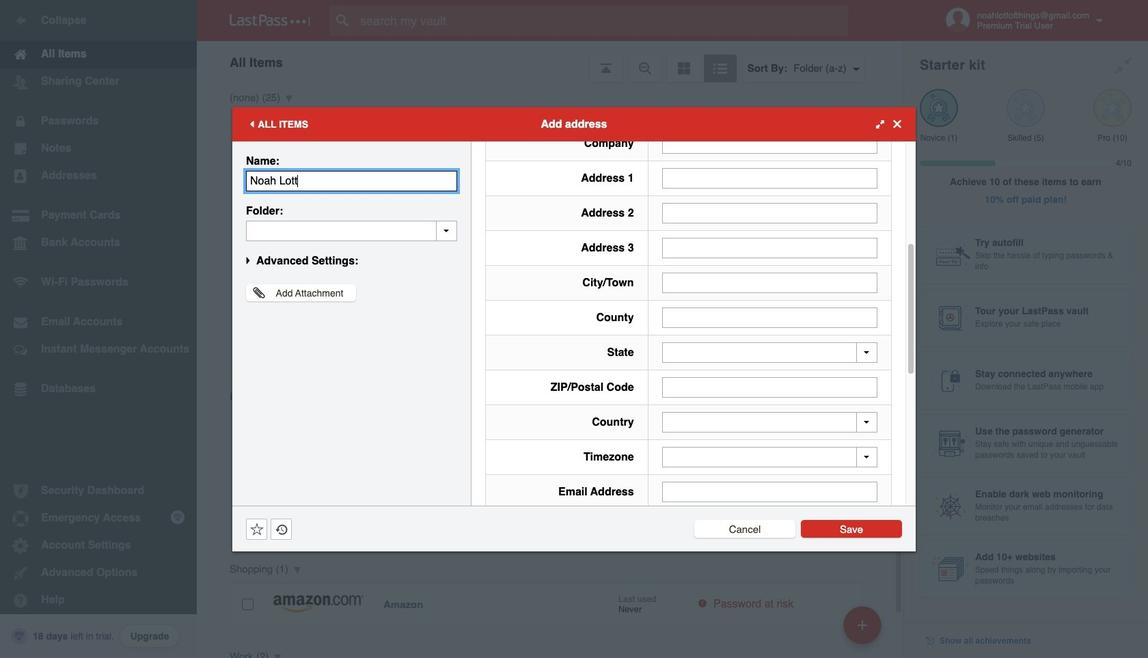 Task type: describe. For each thing, give the bounding box(es) containing it.
new item navigation
[[839, 602, 890, 659]]

Search search field
[[330, 5, 876, 36]]

new item image
[[858, 621, 868, 630]]



Task type: locate. For each thing, give the bounding box(es) containing it.
main navigation navigation
[[0, 0, 197, 659]]

None text field
[[662, 133, 878, 154], [246, 171, 457, 191], [662, 238, 878, 258], [662, 377, 878, 398], [662, 482, 878, 503], [662, 133, 878, 154], [246, 171, 457, 191], [662, 238, 878, 258], [662, 377, 878, 398], [662, 482, 878, 503]]

None text field
[[662, 168, 878, 189], [662, 203, 878, 224], [246, 221, 457, 241], [662, 273, 878, 293], [662, 308, 878, 328], [662, 343, 878, 363], [662, 168, 878, 189], [662, 203, 878, 224], [246, 221, 457, 241], [662, 273, 878, 293], [662, 308, 878, 328], [662, 343, 878, 363]]

vault options navigation
[[197, 41, 904, 82]]

lastpass image
[[230, 14, 310, 27]]

search my vault text field
[[330, 5, 876, 36]]

dialog
[[232, 107, 916, 551]]



Task type: vqa. For each thing, say whether or not it's contained in the screenshot.
LastPass Image
yes



